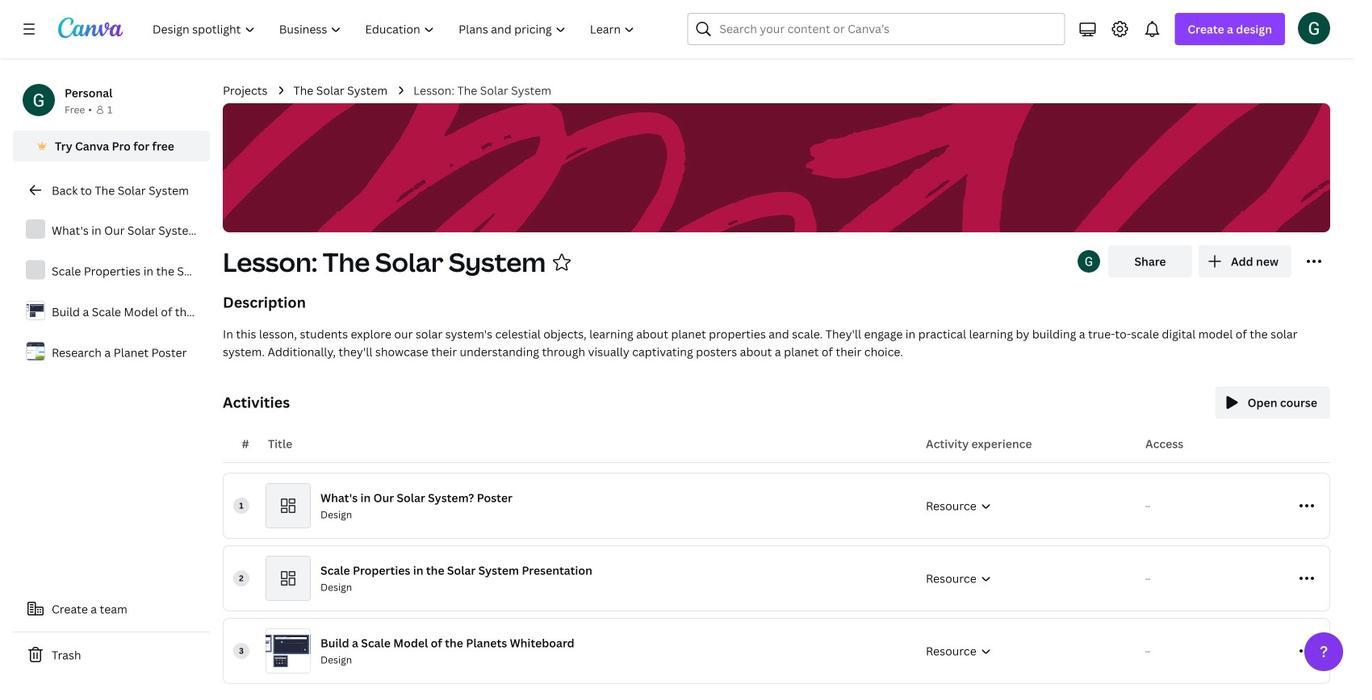 Task type: describe. For each thing, give the bounding box(es) containing it.
Search search field
[[720, 14, 1033, 44]]

1 row from the top
[[224, 474, 1330, 538]]

2 row from the top
[[224, 547, 1330, 611]]

3 row from the top
[[224, 619, 1330, 684]]



Task type: vqa. For each thing, say whether or not it's contained in the screenshot.
first 500
no



Task type: locate. For each thing, give the bounding box(es) containing it.
row
[[224, 474, 1330, 538], [224, 547, 1330, 611], [224, 619, 1330, 684]]

2 vertical spatial row
[[224, 619, 1330, 684]]

1 vertical spatial row
[[224, 547, 1330, 611]]

list
[[13, 213, 210, 370]]

0 vertical spatial row
[[224, 474, 1330, 538]]

None search field
[[687, 13, 1065, 45]]

top level navigation element
[[142, 13, 649, 45]]

greg robinson image
[[1298, 12, 1330, 44]]



